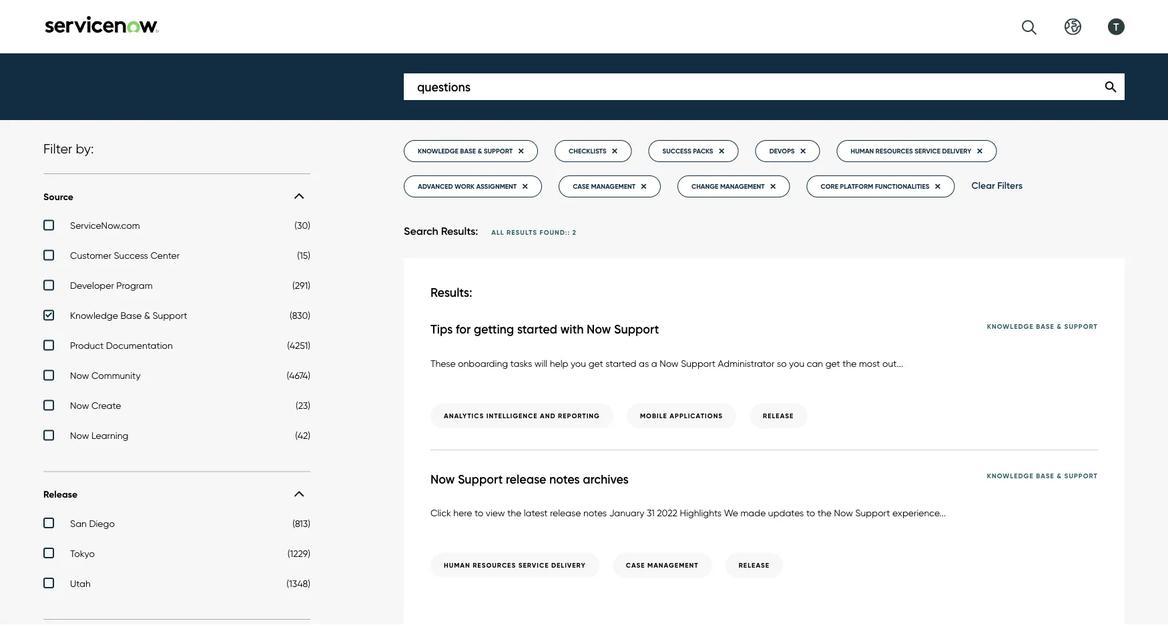 Task type: describe. For each thing, give the bounding box(es) containing it.
clear filters
[[972, 180, 1023, 192]]

product
[[70, 340, 104, 351]]

customer
[[70, 250, 112, 261]]

knowledge
[[418, 147, 459, 156]]

base
[[460, 147, 476, 156]]

human resources service delivery
[[444, 562, 586, 570]]

product documentation
[[70, 340, 173, 351]]

(15)
[[297, 250, 310, 261]]

2
[[573, 228, 577, 237]]

management for change management
[[720, 182, 765, 191]]

1 get from the left
[[589, 358, 603, 369]]

2022
[[657, 507, 678, 519]]

(23)
[[296, 400, 310, 412]]

1 horizontal spatial the
[[818, 507, 832, 519]]

2 get from the left
[[826, 358, 840, 369]]

now community
[[70, 370, 141, 382]]

learning
[[91, 430, 128, 442]]

release for now support release notes archives
[[739, 562, 770, 570]]

(830)
[[290, 310, 310, 321]]

(4251)
[[287, 340, 310, 351]]

1 horizontal spatial release
[[550, 507, 581, 519]]

service
[[519, 562, 549, 570]]

now inside 'link'
[[431, 472, 455, 487]]

so
[[777, 358, 787, 369]]

we
[[724, 507, 738, 519]]

advanced
[[418, 182, 453, 191]]

tips for getting started with now support link
[[431, 322, 686, 338]]

center
[[150, 250, 180, 261]]

2 horizontal spatial the
[[843, 358, 857, 369]]

success
[[663, 147, 691, 156]]

archives
[[583, 472, 629, 487]]

and
[[540, 412, 556, 420]]

now down product
[[70, 370, 89, 382]]

filter by:
[[43, 141, 94, 157]]

results
[[507, 228, 537, 237]]

these onboarding tasks will help you get started as a now support administrator so you can get the most out...
[[431, 358, 903, 369]]

(4674)
[[287, 370, 310, 382]]

click
[[431, 507, 451, 519]]

tasks
[[510, 358, 532, 369]]

will
[[535, 358, 548, 369]]

tips
[[431, 322, 453, 337]]

Search across ServiceNow text field
[[404, 73, 1125, 100]]

resources
[[876, 147, 913, 156]]

assignment
[[476, 182, 517, 191]]

knowledge base & support for now support release notes archives
[[987, 472, 1098, 481]]

customer success center
[[70, 250, 180, 261]]

platform
[[840, 182, 873, 191]]

(291)
[[292, 280, 310, 291]]

now right updates
[[834, 507, 853, 519]]

developer
[[70, 280, 114, 291]]

as
[[639, 358, 649, 369]]

analytics
[[444, 412, 484, 420]]

2 you from the left
[[789, 358, 805, 369]]

knowledge base & support
[[418, 147, 513, 156]]

base for tips for getting started with now support
[[1036, 322, 1055, 331]]

0 vertical spatial knowledge base & support
[[70, 310, 187, 321]]

tips for getting started with now support
[[431, 322, 659, 337]]

by:
[[76, 141, 94, 157]]

(1348)
[[287, 578, 310, 589]]

case management
[[573, 182, 636, 191]]

view
[[486, 507, 505, 519]]

with
[[560, 322, 584, 337]]

change management
[[692, 182, 765, 191]]

human
[[851, 147, 874, 156]]

now left create
[[70, 400, 89, 412]]

(30)
[[295, 220, 310, 231]]

all
[[492, 228, 504, 237]]

management for case management
[[591, 182, 636, 191]]

applications
[[670, 412, 723, 420]]

now left the learning
[[70, 430, 89, 442]]

now create
[[70, 400, 121, 412]]

(813)
[[293, 518, 310, 529]]

release inside 'link'
[[506, 472, 546, 487]]

servicenow image
[[43, 16, 160, 33]]

checklists
[[569, 147, 606, 156]]

now right with
[[587, 322, 611, 337]]

resources
[[473, 562, 516, 570]]

success packs
[[663, 147, 713, 156]]

notes inside 'link'
[[549, 472, 580, 487]]

source
[[43, 191, 73, 203]]

advanced work assignment
[[418, 182, 517, 191]]

0 vertical spatial base
[[120, 310, 142, 321]]

human
[[444, 562, 470, 570]]

can
[[807, 358, 823, 369]]

now support release notes archives
[[431, 472, 629, 487]]

mobile
[[640, 412, 667, 420]]

filter
[[43, 141, 72, 157]]

diego
[[89, 518, 115, 529]]

service
[[915, 147, 941, 156]]

0 horizontal spatial the
[[507, 507, 522, 519]]

& for analytics intelligence and reporting
[[1057, 322, 1062, 331]]

work
[[455, 182, 475, 191]]

highlights
[[680, 507, 722, 519]]

out...
[[883, 358, 903, 369]]



Task type: vqa. For each thing, say whether or not it's contained in the screenshot.
2022
yes



Task type: locate. For each thing, give the bounding box(es) containing it.
you right 'help'
[[571, 358, 586, 369]]

0 horizontal spatial you
[[571, 358, 586, 369]]

release
[[763, 412, 794, 420], [43, 489, 77, 501], [739, 562, 770, 570]]

delivery
[[942, 147, 972, 156]]

0 vertical spatial release
[[506, 472, 546, 487]]

started up will
[[517, 322, 557, 337]]

1 vertical spatial knowledge base & support
[[987, 322, 1098, 331]]

release right latest
[[550, 507, 581, 519]]

getting
[[474, 322, 514, 337]]

case
[[573, 182, 589, 191]]

a
[[651, 358, 657, 369]]

devops
[[769, 147, 795, 156]]

base for now support release notes archives
[[1036, 472, 1055, 481]]

success
[[114, 250, 148, 261]]

results:
[[441, 225, 478, 238], [431, 285, 472, 300]]

get right can
[[826, 358, 840, 369]]

tokyo
[[70, 548, 95, 559]]

community
[[91, 370, 141, 382]]

the right updates
[[818, 507, 832, 519]]

& for human resources service delivery
[[1057, 472, 1062, 481]]

servicenow.com
[[70, 220, 140, 231]]

& for success packs
[[478, 147, 482, 156]]

utah
[[70, 578, 91, 589]]

san
[[70, 518, 87, 529]]

1 vertical spatial release
[[43, 489, 77, 501]]

experience...
[[892, 507, 946, 519]]

to right here
[[475, 507, 484, 519]]

most
[[859, 358, 880, 369]]

san diego
[[70, 518, 115, 529]]

0 vertical spatial started
[[517, 322, 557, 337]]

0 horizontal spatial release
[[506, 472, 546, 487]]

mobile applications
[[640, 412, 723, 420]]

you
[[571, 358, 586, 369], [789, 358, 805, 369]]

1 management from the left
[[591, 182, 636, 191]]

0 vertical spatial knowledge
[[70, 310, 118, 321]]

core
[[821, 182, 838, 191]]

the
[[843, 358, 857, 369], [507, 507, 522, 519], [818, 507, 832, 519]]

1 you from the left
[[571, 358, 586, 369]]

None checkbox
[[43, 220, 310, 235], [43, 250, 310, 265], [43, 280, 310, 295], [43, 310, 310, 325], [43, 430, 310, 445], [43, 578, 310, 593], [43, 220, 310, 235], [43, 250, 310, 265], [43, 280, 310, 295], [43, 310, 310, 325], [43, 430, 310, 445], [43, 578, 310, 593]]

management right case
[[591, 182, 636, 191]]

management right change
[[720, 182, 765, 191]]

to
[[475, 507, 484, 519], [806, 507, 815, 519]]

started
[[517, 322, 557, 337], [606, 358, 637, 369]]

2 to from the left
[[806, 507, 815, 519]]

made
[[741, 507, 766, 519]]

updates
[[768, 507, 804, 519]]

delivery
[[551, 562, 586, 570]]

(1229)
[[288, 548, 310, 559]]

(42)
[[295, 430, 310, 442]]

1 horizontal spatial started
[[606, 358, 637, 369]]

management
[[591, 182, 636, 191], [720, 182, 765, 191]]

1 horizontal spatial get
[[826, 358, 840, 369]]

2 management from the left
[[720, 182, 765, 191]]

0 vertical spatial release
[[763, 412, 794, 420]]

onboarding
[[458, 358, 508, 369]]

the right view
[[507, 507, 522, 519]]

support inside 'link'
[[458, 472, 503, 487]]

documentation
[[106, 340, 173, 351]]

now
[[587, 322, 611, 337], [660, 358, 679, 369], [70, 370, 89, 382], [70, 400, 89, 412], [70, 430, 89, 442], [431, 472, 455, 487], [834, 507, 853, 519]]

you right so
[[789, 358, 805, 369]]

base
[[120, 310, 142, 321], [1036, 322, 1055, 331], [1036, 472, 1055, 481]]

knowledge base & support
[[70, 310, 187, 321], [987, 322, 1098, 331], [987, 472, 1098, 481]]

support
[[484, 147, 513, 156]]

0 horizontal spatial management
[[591, 182, 636, 191]]

program
[[116, 280, 153, 291]]

2 vertical spatial knowledge
[[987, 472, 1034, 481]]

1 to from the left
[[475, 507, 484, 519]]

release
[[506, 472, 546, 487], [550, 507, 581, 519]]

knowledge for now support release notes archives
[[987, 472, 1034, 481]]

2 vertical spatial release
[[739, 562, 770, 570]]

release up san
[[43, 489, 77, 501]]

these
[[431, 358, 456, 369]]

latest
[[524, 507, 548, 519]]

started left the 'as'
[[606, 358, 637, 369]]

release up latest
[[506, 472, 546, 487]]

notes left "archives"
[[549, 472, 580, 487]]

31
[[647, 507, 655, 519]]

0 horizontal spatial get
[[589, 358, 603, 369]]

management
[[648, 562, 699, 570]]

results: up tips
[[431, 285, 472, 300]]

reporting
[[558, 412, 600, 420]]

1 horizontal spatial management
[[720, 182, 765, 191]]

support
[[153, 310, 187, 321], [614, 322, 659, 337], [1065, 322, 1098, 331], [681, 358, 716, 369], [458, 472, 503, 487], [1065, 472, 1098, 481], [855, 507, 890, 519]]

0 horizontal spatial to
[[475, 507, 484, 519]]

1 vertical spatial base
[[1036, 322, 1055, 331]]

notes left january
[[583, 507, 607, 519]]

knowledge base & support for tips for getting started with now support
[[987, 322, 1098, 331]]

change
[[692, 182, 719, 191]]

developer program
[[70, 280, 153, 291]]

results: left all at the top
[[441, 225, 478, 238]]

release for tips for getting started with now support
[[763, 412, 794, 420]]

found:
[[540, 228, 568, 237]]

now up click
[[431, 472, 455, 487]]

click here to view the latest release notes january 31 2022 highlights we made updates to the now support experience...
[[431, 507, 946, 519]]

clear
[[972, 180, 995, 192]]

administrator
[[718, 358, 775, 369]]

analytics intelligence and reporting
[[444, 412, 600, 420]]

case management
[[626, 562, 699, 570]]

functionalities
[[875, 182, 930, 191]]

&
[[478, 147, 482, 156], [144, 310, 150, 321], [1057, 322, 1062, 331], [1057, 472, 1062, 481]]

2 vertical spatial knowledge base & support
[[987, 472, 1098, 481]]

1 horizontal spatial notes
[[583, 507, 607, 519]]

here
[[453, 507, 472, 519]]

0 vertical spatial results:
[[441, 225, 478, 238]]

1 horizontal spatial you
[[789, 358, 805, 369]]

case
[[626, 562, 645, 570]]

to right updates
[[806, 507, 815, 519]]

filters
[[998, 180, 1023, 192]]

now learning
[[70, 430, 128, 442]]

0 horizontal spatial notes
[[549, 472, 580, 487]]

1 vertical spatial release
[[550, 507, 581, 519]]

packs
[[693, 147, 713, 156]]

:
[[568, 228, 570, 237]]

get right 'help'
[[589, 358, 603, 369]]

now right the a
[[660, 358, 679, 369]]

1 vertical spatial knowledge
[[987, 322, 1034, 331]]

january
[[609, 507, 644, 519]]

knowledge
[[70, 310, 118, 321], [987, 322, 1034, 331], [987, 472, 1034, 481]]

None checkbox
[[43, 340, 310, 355], [43, 370, 310, 385], [43, 400, 310, 415], [43, 518, 310, 533], [43, 548, 310, 563], [43, 340, 310, 355], [43, 370, 310, 385], [43, 400, 310, 415], [43, 518, 310, 533], [43, 548, 310, 563]]

release down made
[[739, 562, 770, 570]]

1 horizontal spatial to
[[806, 507, 815, 519]]

1 vertical spatial started
[[606, 358, 637, 369]]

knowledge for tips for getting started with now support
[[987, 322, 1034, 331]]

0 horizontal spatial started
[[517, 322, 557, 337]]

human resources service delivery
[[851, 147, 972, 156]]

release down so
[[763, 412, 794, 420]]

1 vertical spatial results:
[[431, 285, 472, 300]]

the left most at the right bottom of page
[[843, 358, 857, 369]]

for
[[456, 322, 471, 337]]

1 vertical spatial notes
[[583, 507, 607, 519]]

0 vertical spatial notes
[[549, 472, 580, 487]]

search
[[404, 225, 438, 238]]

2 vertical spatial base
[[1036, 472, 1055, 481]]

intelligence
[[487, 412, 538, 420]]



